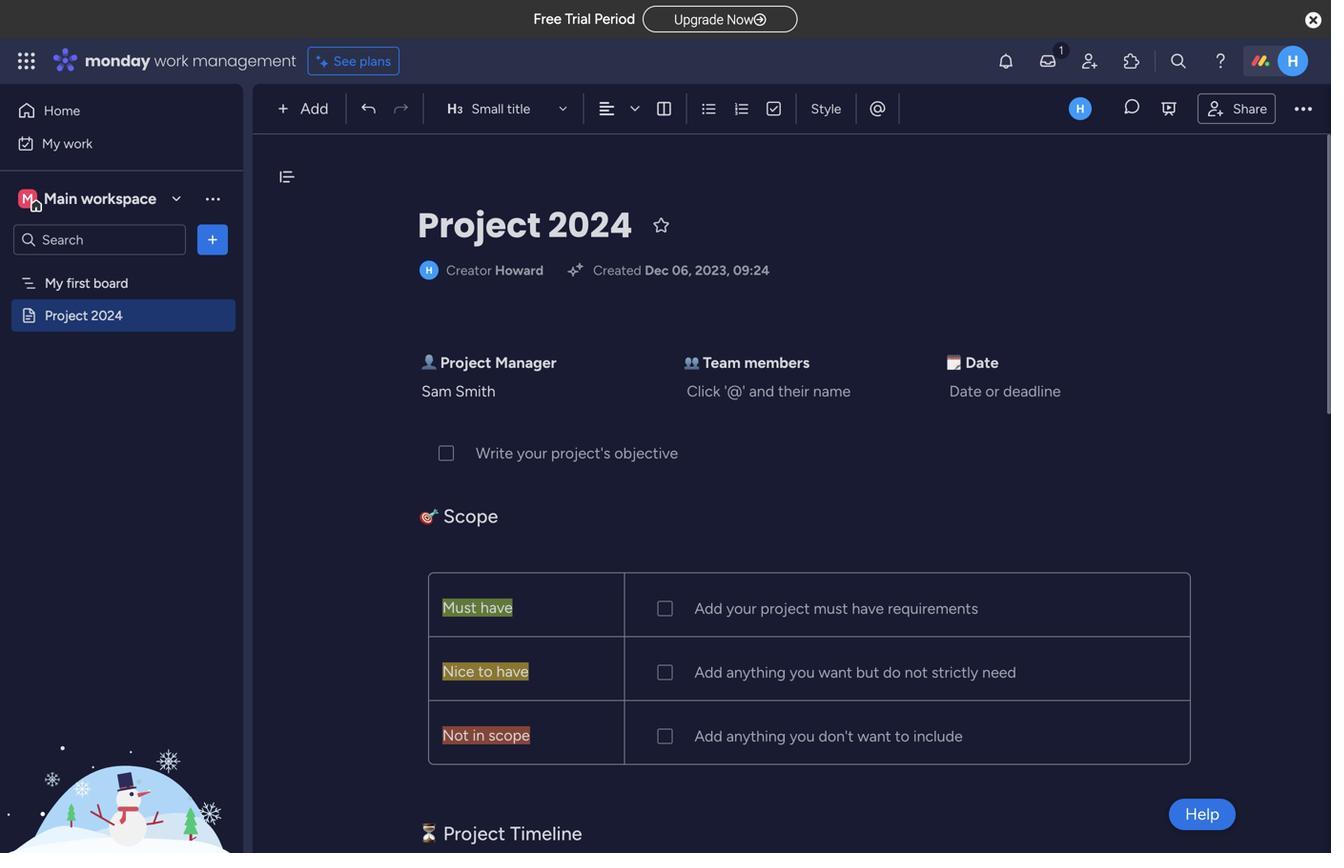 Task type: describe. For each thing, give the bounding box(es) containing it.
trial
[[565, 10, 591, 28]]

team
[[703, 354, 741, 372]]

help image
[[1211, 51, 1230, 71]]

plans
[[360, 53, 391, 69]]

see
[[333, 53, 356, 69]]

workspace image
[[18, 188, 37, 209]]

creator
[[446, 262, 492, 278]]

my for my first board
[[45, 275, 63, 291]]

dapulse close image
[[1306, 11, 1322, 31]]

2024 inside field
[[548, 201, 633, 249]]

add
[[300, 100, 329, 118]]

small
[[472, 101, 504, 117]]

scope
[[443, 505, 498, 528]]

public board image
[[20, 307, 38, 325]]

help button
[[1169, 799, 1236, 831]]

⏳
[[420, 823, 439, 845]]

sam
[[422, 382, 452, 401]]

work for my
[[64, 135, 93, 152]]

09:24
[[733, 262, 770, 278]]

management
[[192, 50, 296, 72]]

workspace options image
[[203, 189, 222, 208]]

first
[[66, 275, 90, 291]]

to
[[478, 663, 493, 681]]

project inside project 2024 field
[[418, 201, 541, 249]]

dec
[[645, 262, 669, 278]]

timeline
[[510, 823, 582, 845]]

must
[[443, 599, 477, 617]]

project right ⏳ at the left bottom
[[443, 823, 506, 845]]

search everything image
[[1169, 51, 1188, 71]]

created
[[593, 262, 642, 278]]

upgrade now
[[674, 12, 754, 28]]

in
[[473, 727, 485, 745]]

main
[[44, 190, 77, 208]]

⏳ project timeline
[[420, 823, 582, 845]]

howard image
[[1278, 46, 1308, 76]]

my for my work
[[42, 135, 60, 152]]

1 vertical spatial project 2024
[[45, 308, 123, 324]]

2023,
[[695, 262, 730, 278]]

howard
[[495, 262, 544, 278]]

small title
[[472, 101, 530, 117]]

free trial period
[[534, 10, 635, 28]]

scope
[[488, 727, 530, 745]]

checklist image
[[765, 100, 782, 117]]

upgrade
[[674, 12, 724, 28]]

bulleted list image
[[700, 100, 718, 117]]

help
[[1186, 805, 1220, 824]]

👤 project manager
[[422, 354, 557, 372]]

my work button
[[11, 128, 205, 159]]

members
[[744, 354, 810, 372]]

options image
[[203, 230, 222, 249]]

project inside list box
[[45, 308, 88, 324]]

select product image
[[17, 51, 36, 71]]

share
[[1233, 100, 1267, 117]]

nice to have
[[443, 663, 529, 681]]

mention image
[[868, 99, 887, 118]]

06,
[[672, 262, 692, 278]]

invite members image
[[1081, 51, 1100, 71]]

lottie animation image
[[0, 661, 243, 854]]

workspace selection element
[[18, 187, 159, 212]]



Task type: vqa. For each thing, say whether or not it's contained in the screenshot.
Notifications icon
yes



Task type: locate. For each thing, give the bounding box(es) containing it.
0 horizontal spatial 2024
[[91, 308, 123, 324]]

style button
[[802, 93, 850, 125]]

undo ⌘+z image
[[360, 100, 377, 117]]

option
[[0, 266, 243, 270]]

layout image
[[656, 100, 673, 117]]

add to favorites image
[[652, 216, 671, 235]]

2024 down board
[[91, 308, 123, 324]]

0 vertical spatial 2024
[[548, 201, 633, 249]]

manager
[[495, 354, 557, 372]]

🎯
[[420, 505, 439, 528]]

free
[[534, 10, 562, 28]]

period
[[594, 10, 635, 28]]

main workspace
[[44, 190, 156, 208]]

style
[[811, 101, 842, 117]]

share button
[[1198, 93, 1276, 124]]

my first board
[[45, 275, 128, 291]]

0 vertical spatial have
[[481, 599, 513, 617]]

lottie animation element
[[0, 661, 243, 854]]

title
[[507, 101, 530, 117]]

project 2024 down my first board
[[45, 308, 123, 324]]

m
[[22, 191, 33, 207]]

see plans button
[[308, 47, 400, 75]]

🗓 date
[[947, 354, 999, 372]]

home button
[[11, 95, 205, 126]]

nice
[[443, 663, 474, 681]]

work
[[154, 50, 188, 72], [64, 135, 93, 152]]

monday
[[85, 50, 150, 72]]

have
[[481, 599, 513, 617], [497, 663, 529, 681]]

work for monday
[[154, 50, 188, 72]]

1 vertical spatial work
[[64, 135, 93, 152]]

1 vertical spatial my
[[45, 275, 63, 291]]

home
[[44, 103, 80, 119]]

project 2024 inside field
[[418, 201, 633, 249]]

list box
[[0, 263, 243, 589]]

2024 up 'created'
[[548, 201, 633, 249]]

not in scope
[[443, 727, 530, 745]]

created dec 06, 2023, 09:24
[[593, 262, 770, 278]]

now
[[727, 12, 754, 28]]

Search in workspace field
[[40, 229, 159, 251]]

monday work management
[[85, 50, 296, 72]]

workspace
[[81, 190, 156, 208]]

🗓
[[947, 354, 962, 372]]

sam smith
[[422, 382, 496, 401]]

1 horizontal spatial work
[[154, 50, 188, 72]]

work right monday
[[154, 50, 188, 72]]

👤
[[422, 354, 437, 372]]

0 vertical spatial project 2024
[[418, 201, 633, 249]]

creator howard
[[446, 262, 544, 278]]

1 vertical spatial have
[[497, 663, 529, 681]]

project up creator
[[418, 201, 541, 249]]

not
[[443, 727, 469, 745]]

project up sam smith on the left top
[[440, 354, 492, 372]]

board
[[94, 275, 128, 291]]

board activity image
[[1069, 97, 1092, 120]]

0 horizontal spatial project 2024
[[45, 308, 123, 324]]

work down the home
[[64, 135, 93, 152]]

date
[[966, 354, 999, 372]]

smith
[[455, 382, 496, 401]]

👥 team members
[[684, 354, 810, 372]]

1 image
[[1053, 39, 1070, 61]]

list box containing my first board
[[0, 263, 243, 589]]

apps image
[[1122, 51, 1142, 71]]

must have
[[443, 599, 513, 617]]

0 horizontal spatial work
[[64, 135, 93, 152]]

my inside list box
[[45, 275, 63, 291]]

dapulse rightstroke image
[[754, 13, 766, 27]]

0 vertical spatial my
[[42, 135, 60, 152]]

have right must
[[481, 599, 513, 617]]

project 2024
[[418, 201, 633, 249], [45, 308, 123, 324]]

1 horizontal spatial 2024
[[548, 201, 633, 249]]

1 vertical spatial 2024
[[91, 308, 123, 324]]

v2 ellipsis image
[[1295, 96, 1312, 121]]

project down first
[[45, 308, 88, 324]]

project 2024 up howard
[[418, 201, 633, 249]]

project
[[418, 201, 541, 249], [45, 308, 88, 324], [440, 354, 492, 372], [443, 823, 506, 845]]

inbox image
[[1039, 51, 1058, 71]]

1 horizontal spatial project 2024
[[418, 201, 633, 249]]

my left first
[[45, 275, 63, 291]]

👥
[[684, 354, 699, 372]]

add button
[[270, 93, 340, 124]]

work inside button
[[64, 135, 93, 152]]

upgrade now link
[[643, 5, 798, 32]]

my down the home
[[42, 135, 60, 152]]

0 vertical spatial work
[[154, 50, 188, 72]]

2024
[[548, 201, 633, 249], [91, 308, 123, 324]]

my inside button
[[42, 135, 60, 152]]

have right to
[[497, 663, 529, 681]]

notifications image
[[997, 51, 1016, 71]]

my
[[42, 135, 60, 152], [45, 275, 63, 291]]

see plans
[[333, 53, 391, 69]]

numbered list image
[[733, 100, 750, 117]]

🎯 scope
[[420, 505, 503, 528]]

Project 2024 field
[[413, 201, 637, 250]]

my work
[[42, 135, 93, 152]]



